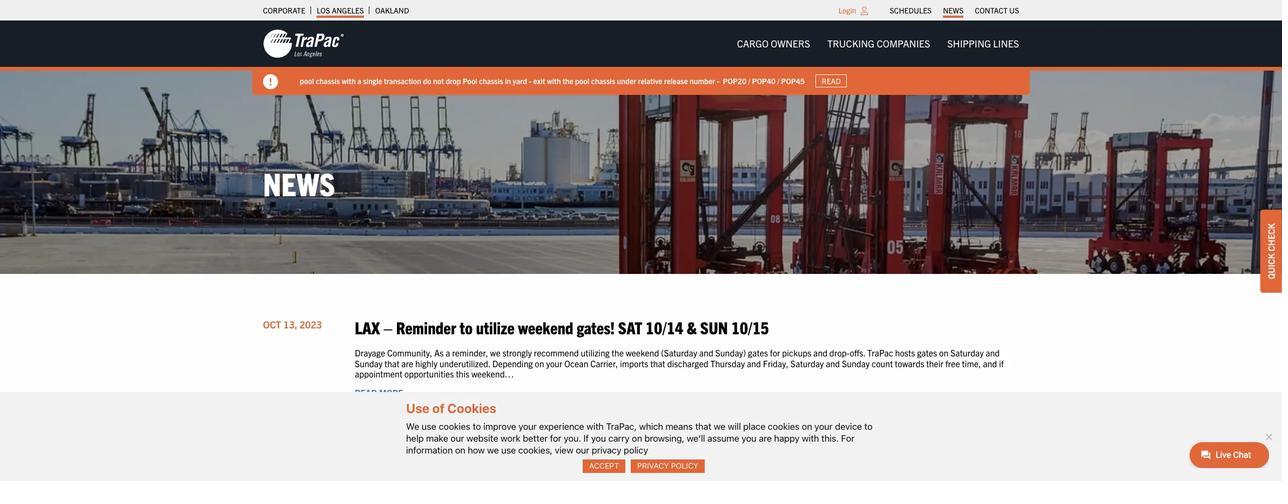 Task type: vqa. For each thing, say whether or not it's contained in the screenshot.
bottommost appointment
yes



Task type: locate. For each thing, give the bounding box(es) containing it.
0 vertical spatial weekend
[[518, 317, 573, 338]]

chassis down los angeles image on the top left
[[316, 76, 340, 86]]

1 – from the top
[[383, 317, 393, 338]]

highly
[[415, 358, 437, 369]]

0 horizontal spatial -
[[529, 76, 531, 86]]

the right "utilizing"
[[612, 348, 624, 359]]

information
[[406, 445, 453, 456]]

1 horizontal spatial for
[[770, 348, 780, 359]]

a left single
[[357, 76, 361, 86]]

pool right exit
[[575, 76, 589, 86]]

lax – reminder to utilize weekend gates!   sat 10/14 & sun 10/15 article
[[252, 307, 1030, 419]]

gates right hosts
[[917, 348, 937, 359]]

the
[[563, 76, 573, 86], [612, 348, 624, 359]]

lax for lax – import live reefer pick up
[[355, 440, 380, 461]]

0 horizontal spatial the
[[563, 76, 573, 86]]

to left utilize
[[460, 317, 473, 338]]

1 vertical spatial community,
[[387, 471, 432, 481]]

trapac right offs.
[[867, 348, 893, 359]]

up
[[547, 440, 565, 461]]

– left the reminder
[[383, 317, 393, 338]]

accept link
[[583, 460, 625, 474]]

drayage
[[355, 348, 385, 359], [355, 471, 385, 481]]

0 horizontal spatial read
[[355, 388, 377, 399]]

2 – from the top
[[383, 440, 393, 461]]

that right imports
[[650, 358, 665, 369]]

0 vertical spatial as
[[434, 348, 444, 359]]

read right pop45
[[822, 76, 841, 86]]

ocean
[[564, 358, 588, 369]]

banner containing cargo owners
[[0, 21, 1282, 95]]

on left device
[[802, 422, 812, 432]]

0 vertical spatial are
[[401, 358, 413, 369]]

our down if
[[576, 445, 589, 456]]

2 chassis from the left
[[479, 76, 503, 86]]

on left time,
[[939, 348, 948, 359]]

1 vertical spatial menu bar
[[728, 33, 1028, 55]]

more
[[379, 388, 403, 399]]

0 vertical spatial drayage
[[355, 348, 385, 359]]

0 horizontal spatial chassis
[[316, 76, 340, 86]]

are left highly
[[401, 358, 413, 369]]

1 lax from the top
[[355, 317, 380, 338]]

0 horizontal spatial news
[[263, 164, 335, 203]]

0 vertical spatial news
[[943, 5, 964, 15]]

los angeles link
[[317, 3, 364, 18]]

device
[[835, 422, 862, 432]]

sun
[[700, 317, 728, 338]]

shipping
[[947, 37, 991, 50]]

our right make
[[451, 434, 464, 444]]

news inside menu bar
[[943, 5, 964, 15]]

in
[[505, 76, 511, 86]]

1 horizontal spatial weekend
[[626, 348, 659, 359]]

saturday right friday,
[[790, 358, 824, 369]]

sunday)
[[715, 348, 746, 359]]

place
[[743, 422, 765, 432]]

0 horizontal spatial sunday
[[355, 358, 383, 369]]

read inside lax – reminder to utilize weekend gates!   sat 10/14 & sun 10/15 article
[[355, 388, 377, 399]]

you right if
[[591, 434, 606, 444]]

0 vertical spatial trapac
[[867, 348, 893, 359]]

(saturday
[[661, 348, 697, 359]]

1 horizontal spatial -
[[717, 76, 719, 86]]

how
[[468, 445, 485, 456]]

read for read
[[822, 76, 841, 86]]

0 vertical spatial –
[[383, 317, 393, 338]]

your up the better
[[519, 422, 537, 432]]

with left single
[[342, 76, 356, 86]]

0 horizontal spatial our
[[451, 434, 464, 444]]

menu bar containing schedules
[[884, 3, 1025, 18]]

1 vertical spatial we
[[714, 422, 725, 432]]

2 - from the left
[[717, 76, 719, 86]]

1 vertical spatial appointment
[[531, 471, 578, 481]]

your
[[546, 358, 562, 369], [519, 422, 537, 432], [814, 422, 833, 432], [772, 471, 789, 481]]

pool right solid 'image'
[[300, 76, 314, 86]]

1 community, from the top
[[387, 348, 432, 359]]

pick
[[516, 440, 544, 461]]

community, down information
[[387, 471, 432, 481]]

0 horizontal spatial gates
[[748, 348, 768, 359]]

pool chassis with a single transaction  do not drop pool chassis in yard -  exit with the pool chassis under relative release number -  pop20 / pop40 / pop45
[[300, 76, 805, 86]]

0 vertical spatial the
[[563, 76, 573, 86]]

reminder, up the this
[[452, 348, 488, 359]]

1 horizontal spatial you
[[742, 434, 756, 444]]

1 as from the top
[[434, 348, 444, 359]]

read left more
[[355, 388, 377, 399]]

we up the weekend… at the bottom of the page
[[490, 348, 500, 359]]

trapac
[[867, 348, 893, 359], [871, 471, 897, 481]]

drayage for lax – import live reefer pick up
[[355, 471, 385, 481]]

2 horizontal spatial chassis
[[591, 76, 615, 86]]

1 vertical spatial use
[[501, 445, 516, 456]]

read inside banner
[[822, 76, 841, 86]]

0 vertical spatial appointment
[[355, 369, 402, 379]]

import down we
[[396, 440, 439, 461]]

cookies
[[439, 422, 470, 432], [768, 422, 799, 432]]

policy
[[671, 462, 698, 471]]

2 lax from the top
[[355, 440, 380, 461]]

1 vertical spatial our
[[576, 445, 589, 456]]

– left 'help'
[[383, 440, 393, 461]]

corporate
[[263, 5, 305, 15]]

and left drop-
[[813, 348, 827, 359]]

0 vertical spatial for
[[770, 348, 780, 359]]

reminder, down how
[[452, 471, 488, 481]]

menu bar up shipping
[[884, 3, 1025, 18]]

10/15
[[731, 317, 769, 338]]

single
[[363, 76, 382, 86]]

the inside drayage community, as a reminder, we strongly recommend utilizing the weekend (saturday and sunday) gates for pickups and drop-offs. trapac hosts gates on saturday and sunday that are highly underutilized. depending on your ocean carrier, imports that discharged thursday and friday, saturday and sunday count towards their free time, and if appointment opportunities this weekend…
[[612, 348, 624, 359]]

thanks,
[[839, 471, 869, 481]]

1 vertical spatial –
[[383, 440, 393, 461]]

read link
[[815, 74, 847, 88]]

0 horizontal spatial appointment
[[355, 369, 402, 379]]

–
[[383, 317, 393, 338], [383, 440, 393, 461]]

please
[[725, 471, 749, 481]]

cookies up happy
[[768, 422, 799, 432]]

13,
[[283, 319, 297, 331]]

- left exit
[[529, 76, 531, 86]]

0 vertical spatial community,
[[387, 348, 432, 359]]

use up make
[[422, 422, 436, 432]]

recommend
[[534, 348, 579, 359]]

1 horizontal spatial import
[[652, 471, 677, 481]]

drayage inside drayage community, as a reminder, we strongly recommend utilizing the weekend (saturday and sunday) gates for pickups and drop-offs. trapac hosts gates on saturday and sunday that are highly underutilized. depending on your ocean carrier, imports that discharged thursday and friday, saturday and sunday count towards their free time, and if appointment opportunities this weekend…
[[355, 348, 385, 359]]

1 horizontal spatial sunday
[[842, 358, 870, 369]]

1 vertical spatial import
[[652, 471, 677, 481]]

with
[[342, 76, 356, 86], [547, 76, 561, 86], [587, 422, 604, 432], [802, 434, 819, 444]]

as for reminder
[[434, 348, 444, 359]]

/ left the pop40 on the top of the page
[[748, 76, 750, 86]]

1 horizontal spatial live
[[679, 471, 694, 481]]

1 gates from the left
[[748, 348, 768, 359]]

0 vertical spatial we
[[490, 348, 500, 359]]

2 reminder, from the top
[[452, 471, 488, 481]]

0 horizontal spatial you
[[591, 434, 606, 444]]

and left offs.
[[826, 358, 840, 369]]

reefer.
[[696, 471, 723, 481]]

to left the pick
[[614, 471, 621, 481]]

that inside use of cookies we use cookies to improve your experience with trapac, which means that we will place cookies on your device to help make our website work better for you. if you carry on browsing, we'll assume you are happy with this. for information on how we use cookies, view our privacy policy
[[695, 422, 711, 432]]

your left ocean
[[546, 358, 562, 369]]

assume
[[707, 434, 739, 444]]

1 vertical spatial for
[[550, 434, 561, 444]]

management
[[899, 471, 948, 481]]

cookies up make
[[439, 422, 470, 432]]

gates down 10/15
[[748, 348, 768, 359]]

reminder, inside drayage community, as a reminder, we strongly recommend utilizing the weekend (saturday and sunday) gates for pickups and drop-offs. trapac hosts gates on saturday and sunday that are highly underutilized. depending on your ocean carrier, imports that discharged thursday and friday, saturday and sunday count towards their free time, and if appointment opportunities this weekend…
[[452, 348, 488, 359]]

2 drayage from the top
[[355, 471, 385, 481]]

for
[[770, 348, 780, 359], [550, 434, 561, 444]]

we up assume
[[714, 422, 725, 432]]

menu bar down light image
[[728, 33, 1028, 55]]

as up opportunities on the left
[[434, 348, 444, 359]]

– for import
[[383, 440, 393, 461]]

browsing,
[[645, 434, 684, 444]]

0 horizontal spatial pool
[[300, 76, 314, 86]]

1 vertical spatial drayage
[[355, 471, 385, 481]]

reminder
[[396, 317, 456, 338]]

0 horizontal spatial /
[[748, 76, 750, 86]]

improve
[[483, 422, 516, 432]]

1 vertical spatial reminder,
[[452, 471, 488, 481]]

not
[[433, 76, 444, 86]]

on
[[939, 348, 948, 359], [535, 358, 544, 369], [802, 422, 812, 432], [632, 434, 642, 444], [455, 445, 465, 456]]

1 horizontal spatial /
[[777, 76, 779, 86]]

lax – reminder to utilize weekend gates!   sat 10/14 & sun 10/15
[[355, 317, 769, 338]]

drop
[[446, 76, 461, 86]]

/
[[748, 76, 750, 86], [777, 76, 779, 86]]

0 vertical spatial import
[[396, 440, 439, 461]]

1 horizontal spatial the
[[612, 348, 624, 359]]

are down place at the bottom of the page
[[759, 434, 772, 444]]

a inside drayage community, as a reminder, we strongly recommend utilizing the weekend (saturday and sunday) gates for pickups and drop-offs. trapac hosts gates on saturday and sunday that are highly underutilized. depending on your ocean carrier, imports that discharged thursday and friday, saturday and sunday count towards their free time, and if appointment opportunities this weekend…
[[446, 348, 450, 359]]

0 vertical spatial menu bar
[[884, 3, 1025, 18]]

appointment up 'read more' link
[[355, 369, 402, 379]]

count
[[872, 358, 893, 369]]

for down experience
[[550, 434, 561, 444]]

0 vertical spatial read
[[822, 76, 841, 86]]

0 vertical spatial our
[[451, 434, 464, 444]]

is
[[512, 471, 518, 481]]

import
[[396, 440, 439, 461], [652, 471, 677, 481]]

1 horizontal spatial appointment
[[531, 471, 578, 481]]

community, for import
[[387, 471, 432, 481]]

we inside drayage community, as a reminder, we strongly recommend utilizing the weekend (saturday and sunday) gates for pickups and drop-offs. trapac hosts gates on saturday and sunday that are highly underutilized. depending on your ocean carrier, imports that discharged thursday and friday, saturday and sunday count towards their free time, and if appointment opportunities this weekend…
[[490, 348, 500, 359]]

we down website
[[487, 445, 499, 456]]

0 horizontal spatial use
[[422, 422, 436, 432]]

are inside use of cookies we use cookies to improve your experience with trapac, which means that we will place cookies on your device to help make our website work better for you. if you carry on browsing, we'll assume you are happy with this. for information on how we use cookies, view our privacy policy
[[759, 434, 772, 444]]

2 community, from the top
[[387, 471, 432, 481]]

do
[[423, 76, 431, 86]]

0 horizontal spatial cookies
[[439, 422, 470, 432]]

bring
[[751, 471, 770, 481]]

0 vertical spatial a
[[357, 76, 361, 86]]

cargo
[[737, 37, 769, 50]]

1 vertical spatial are
[[759, 434, 772, 444]]

0 horizontal spatial for
[[550, 434, 561, 444]]

that up more
[[384, 358, 399, 369]]

no
[[520, 471, 529, 481]]

1 reminder, from the top
[[452, 348, 488, 359]]

hosts
[[895, 348, 915, 359]]

weekend
[[518, 317, 573, 338], [626, 348, 659, 359]]

lines
[[993, 37, 1019, 50]]

no image
[[1263, 432, 1274, 443]]

1 vertical spatial weekend
[[626, 348, 659, 359]]

pop20
[[723, 76, 746, 86]]

appointment inside drayage community, as a reminder, we strongly recommend utilizing the weekend (saturday and sunday) gates for pickups and drop-offs. trapac hosts gates on saturday and sunday that are highly underutilized. depending on your ocean carrier, imports that discharged thursday and friday, saturday and sunday count towards their free time, and if appointment opportunities this weekend…
[[355, 369, 402, 379]]

2 as from the top
[[434, 471, 444, 481]]

help
[[406, 434, 424, 444]]

- right number
[[717, 76, 719, 86]]

1 vertical spatial the
[[612, 348, 624, 359]]

1 vertical spatial lax
[[355, 440, 380, 461]]

1 horizontal spatial chassis
[[479, 76, 503, 86]]

banner
[[0, 21, 1282, 95]]

check
[[1266, 224, 1277, 252]]

-
[[529, 76, 531, 86], [717, 76, 719, 86]]

your up this.
[[814, 422, 833, 432]]

oct
[[263, 319, 281, 331]]

1 horizontal spatial news
[[943, 5, 964, 15]]

a right highly
[[446, 348, 450, 359]]

you down place at the bottom of the page
[[742, 434, 756, 444]]

the inside banner
[[563, 76, 573, 86]]

use down work
[[501, 445, 516, 456]]

1 horizontal spatial read
[[822, 76, 841, 86]]

0 vertical spatial reminder,
[[452, 348, 488, 359]]

as inside drayage community, as a reminder, we strongly recommend utilizing the weekend (saturday and sunday) gates for pickups and drop-offs. trapac hosts gates on saturday and sunday that are highly underutilized. depending on your ocean carrier, imports that discharged thursday and friday, saturday and sunday count towards their free time, and if appointment opportunities this weekend…
[[434, 348, 444, 359]]

1 drayage from the top
[[355, 348, 385, 359]]

lax inside article
[[355, 317, 380, 338]]

community, inside drayage community, as a reminder, we strongly recommend utilizing the weekend (saturday and sunday) gates for pickups and drop-offs. trapac hosts gates on saturday and sunday that are highly underutilized. depending on your ocean carrier, imports that discharged thursday and friday, saturday and sunday count towards their free time, and if appointment opportunities this weekend…
[[387, 348, 432, 359]]

community,
[[387, 348, 432, 359], [387, 471, 432, 481]]

friday,
[[763, 358, 788, 369]]

for left pickups
[[770, 348, 780, 359]]

1 sunday from the left
[[355, 358, 383, 369]]

1 vertical spatial read
[[355, 388, 377, 399]]

2023
[[300, 319, 322, 331]]

2 vertical spatial a
[[446, 471, 450, 481]]

sunday left count
[[842, 358, 870, 369]]

that up we'll
[[695, 422, 711, 432]]

import right up
[[652, 471, 677, 481]]

saturday right their at the right of page
[[950, 348, 984, 359]]

view
[[555, 445, 573, 456]]

0 vertical spatial lax
[[355, 317, 380, 338]]

trapac right the 'thanks,'
[[871, 471, 897, 481]]

– inside article
[[383, 317, 393, 338]]

1 horizontal spatial are
[[759, 434, 772, 444]]

2 horizontal spatial that
[[695, 422, 711, 432]]

exit
[[533, 76, 545, 86]]

discharged
[[667, 358, 708, 369]]

appointment down up
[[531, 471, 578, 481]]

happy
[[774, 434, 799, 444]]

trucking companies link
[[819, 33, 939, 55]]

weekend inside drayage community, as a reminder, we strongly recommend utilizing the weekend (saturday and sunday) gates for pickups and drop-offs. trapac hosts gates on saturday and sunday that are highly underutilized. depending on your ocean carrier, imports that discharged thursday and friday, saturday and sunday count towards their free time, and if appointment opportunities this weekend…
[[626, 348, 659, 359]]

and left 'if'
[[983, 358, 997, 369]]

0 vertical spatial use
[[422, 422, 436, 432]]

/ left pop45
[[777, 76, 779, 86]]

0 horizontal spatial are
[[401, 358, 413, 369]]

menu bar
[[884, 3, 1025, 18], [728, 33, 1028, 55]]

1 horizontal spatial pool
[[575, 76, 589, 86]]

1 vertical spatial a
[[446, 348, 450, 359]]

chassis left under
[[591, 76, 615, 86]]

1 horizontal spatial gates
[[917, 348, 937, 359]]

this.
[[821, 434, 839, 444]]

1 chassis from the left
[[316, 76, 340, 86]]

appointment
[[355, 369, 402, 379], [531, 471, 578, 481]]

sunday up 'read more' link
[[355, 358, 383, 369]]

1 vertical spatial as
[[434, 471, 444, 481]]

weekend up "recommend"
[[518, 317, 573, 338]]

relative
[[638, 76, 662, 86]]

weekend down 'sat'
[[626, 348, 659, 359]]

are inside drayage community, as a reminder, we strongly recommend utilizing the weekend (saturday and sunday) gates for pickups and drop-offs. trapac hosts gates on saturday and sunday that are highly underutilized. depending on your ocean carrier, imports that discharged thursday and friday, saturday and sunday count towards their free time, and if appointment opportunities this weekend…
[[401, 358, 413, 369]]

the right exit
[[563, 76, 573, 86]]

community, up opportunities on the left
[[387, 348, 432, 359]]

read
[[822, 76, 841, 86], [355, 388, 377, 399]]

1 pool from the left
[[300, 76, 314, 86]]

1 horizontal spatial that
[[650, 358, 665, 369]]

as down information
[[434, 471, 444, 481]]

a down lax – import live reefer pick up
[[446, 471, 450, 481]]

time,
[[962, 358, 981, 369]]

1 horizontal spatial cookies
[[768, 422, 799, 432]]

privacy
[[637, 462, 669, 471]]

0 horizontal spatial weekend
[[518, 317, 573, 338]]

companies
[[877, 37, 930, 50]]

owners
[[771, 37, 810, 50]]

as for import
[[434, 471, 444, 481]]

1 horizontal spatial our
[[576, 445, 589, 456]]

chassis left in
[[479, 76, 503, 86]]

0 vertical spatial live
[[442, 440, 468, 461]]



Task type: describe. For each thing, give the bounding box(es) containing it.
0 horizontal spatial that
[[384, 358, 399, 369]]

means
[[666, 422, 693, 432]]

with left this.
[[802, 434, 819, 444]]

pop45
[[781, 76, 805, 86]]

drayage for lax – reminder to utilize weekend gates!   sat 10/14 & sun 10/15
[[355, 348, 385, 359]]

1 you from the left
[[591, 434, 606, 444]]

2 cookies from the left
[[768, 422, 799, 432]]

thursday
[[710, 358, 745, 369]]

your inside drayage community, as a reminder, we strongly recommend utilizing the weekend (saturday and sunday) gates for pickups and drop-offs. trapac hosts gates on saturday and sunday that are highly underutilized. depending on your ocean carrier, imports that discharged thursday and friday, saturday and sunday count towards their free time, and if appointment opportunities this weekend…
[[546, 358, 562, 369]]

for inside drayage community, as a reminder, we strongly recommend utilizing the weekend (saturday and sunday) gates for pickups and drop-offs. trapac hosts gates on saturday and sunday that are highly underutilized. depending on your ocean carrier, imports that discharged thursday and friday, saturday and sunday count towards their free time, and if appointment opportunities this weekend…
[[770, 348, 780, 359]]

for inside use of cookies we use cookies to improve your experience with trapac, which means that we will place cookies on your device to help make our website work better for you. if you carry on browsing, we'll assume you are happy with this. for information on how we use cookies, view our privacy policy
[[550, 434, 561, 444]]

cookies
[[447, 401, 496, 417]]

shipping lines link
[[939, 33, 1028, 55]]

2 sunday from the left
[[842, 358, 870, 369]]

oct 13, 2023
[[263, 319, 322, 331]]

opportunities
[[404, 369, 454, 379]]

read more link
[[355, 388, 403, 399]]

under
[[617, 76, 636, 86]]

los
[[317, 5, 330, 15]]

schedules link
[[890, 3, 932, 18]]

offs.
[[850, 348, 865, 359]]

quick check link
[[1260, 210, 1282, 293]]

oakland link
[[375, 3, 409, 18]]

imports
[[620, 358, 648, 369]]

sat
[[618, 317, 642, 338]]

pickups
[[782, 348, 811, 359]]

on up "policy"
[[632, 434, 642, 444]]

los angeles image
[[263, 29, 344, 59]]

with up if
[[587, 422, 604, 432]]

and right time,
[[986, 348, 1000, 359]]

if
[[999, 358, 1004, 369]]

underutilized.
[[439, 358, 490, 369]]

free
[[945, 358, 960, 369]]

2 you from the left
[[742, 434, 756, 444]]

trucking companies
[[827, 37, 930, 50]]

read more
[[355, 388, 403, 399]]

drayage community, as a reminder, we strongly recommend utilizing the weekend (saturday and sunday) gates for pickups and drop-offs. trapac hosts gates on saturday and sunday that are highly underutilized. depending on your ocean carrier, imports that discharged thursday and friday, saturday and sunday count towards their free time, and if appointment opportunities this weekend…
[[355, 348, 1004, 379]]

cargo owners
[[737, 37, 810, 50]]

2 pool from the left
[[575, 76, 589, 86]]

towards
[[895, 358, 924, 369]]

&
[[687, 317, 697, 338]]

accept
[[589, 462, 619, 471]]

contact us link
[[975, 3, 1019, 18]]

1 vertical spatial trapac
[[871, 471, 897, 481]]

your left own
[[772, 471, 789, 481]]

yard
[[513, 76, 527, 86]]

their
[[926, 358, 943, 369]]

cookies,
[[518, 445, 552, 456]]

release
[[664, 76, 688, 86]]

menu bar containing cargo owners
[[728, 33, 1028, 55]]

1 / from the left
[[748, 76, 750, 86]]

we'll
[[687, 434, 705, 444]]

oakland
[[375, 5, 409, 15]]

0 horizontal spatial import
[[396, 440, 439, 461]]

login link
[[839, 5, 856, 15]]

privacy
[[592, 445, 621, 456]]

reminder, for live
[[452, 471, 488, 481]]

1 vertical spatial news
[[263, 164, 335, 203]]

which
[[639, 422, 663, 432]]

a inside banner
[[357, 76, 361, 86]]

carrier,
[[590, 358, 618, 369]]

of
[[432, 401, 445, 417]]

reefer
[[471, 440, 513, 461]]

trapac inside drayage community, as a reminder, we strongly recommend utilizing the weekend (saturday and sunday) gates for pickups and drop-offs. trapac hosts gates on saturday and sunday that are highly underutilized. depending on your ocean carrier, imports that discharged thursday and friday, saturday and sunday count towards their free time, and if appointment opportunities this weekend…
[[867, 348, 893, 359]]

los angeles
[[317, 5, 364, 15]]

on left how
[[455, 445, 465, 456]]

login
[[839, 5, 856, 15]]

number
[[690, 76, 715, 86]]

a for import
[[446, 471, 450, 481]]

experience
[[539, 422, 584, 432]]

lax for lax – reminder to utilize weekend gates!   sat 10/14 & sun 10/15
[[355, 317, 380, 338]]

pop40
[[752, 76, 775, 86]]

trapac,
[[606, 422, 637, 432]]

quick check
[[1266, 224, 1277, 280]]

gates!
[[577, 317, 615, 338]]

a for reminder
[[446, 348, 450, 359]]

schedules
[[890, 5, 932, 15]]

transaction
[[384, 76, 421, 86]]

to inside article
[[460, 317, 473, 338]]

make
[[426, 434, 448, 444]]

0 horizontal spatial saturday
[[790, 358, 824, 369]]

use of cookies we use cookies to improve your experience with trapac, which means that we will place cookies on your device to help make our website work better for you. if you carry on browsing, we'll assume you are happy with this. for information on how we use cookies, view our privacy policy
[[406, 401, 873, 456]]

policy
[[624, 445, 648, 456]]

0 horizontal spatial live
[[442, 440, 468, 461]]

2 gates from the left
[[917, 348, 937, 359]]

lax – import live reefer pick up
[[355, 440, 565, 461]]

website
[[466, 434, 498, 444]]

read for read more
[[355, 388, 377, 399]]

quick
[[1266, 254, 1277, 280]]

work
[[501, 434, 521, 444]]

and left friday,
[[747, 358, 761, 369]]

if
[[583, 434, 589, 444]]

with right exit
[[547, 76, 561, 86]]

privacy policy link
[[631, 460, 705, 474]]

contact us
[[975, 5, 1019, 15]]

and left sunday)
[[699, 348, 713, 359]]

you.
[[564, 434, 581, 444]]

– for reminder
[[383, 317, 393, 338]]

corporate link
[[263, 3, 305, 18]]

reminder, for to
[[452, 348, 488, 359]]

utilize
[[476, 317, 515, 338]]

on right strongly on the bottom of the page
[[535, 358, 544, 369]]

1 - from the left
[[529, 76, 531, 86]]

to right device
[[864, 422, 873, 432]]

this
[[456, 369, 469, 379]]

weekend…
[[471, 369, 514, 379]]

there
[[490, 471, 510, 481]]

1 horizontal spatial use
[[501, 445, 516, 456]]

shipping lines
[[947, 37, 1019, 50]]

3 chassis from the left
[[591, 76, 615, 86]]

drayage community, as a reminder, there is no appointment required to pick up import live reefer. please bring your own chassis. thanks, trapac management
[[355, 471, 948, 481]]

1 cookies from the left
[[439, 422, 470, 432]]

privacy policy
[[637, 462, 698, 471]]

1 horizontal spatial saturday
[[950, 348, 984, 359]]

strongly
[[502, 348, 532, 359]]

1 vertical spatial live
[[679, 471, 694, 481]]

use
[[406, 401, 430, 417]]

drop-
[[829, 348, 850, 359]]

2 / from the left
[[777, 76, 779, 86]]

community, for reminder
[[387, 348, 432, 359]]

angeles
[[332, 5, 364, 15]]

solid image
[[263, 75, 278, 90]]

to up website
[[473, 422, 481, 432]]

light image
[[861, 6, 868, 15]]

2 vertical spatial we
[[487, 445, 499, 456]]



